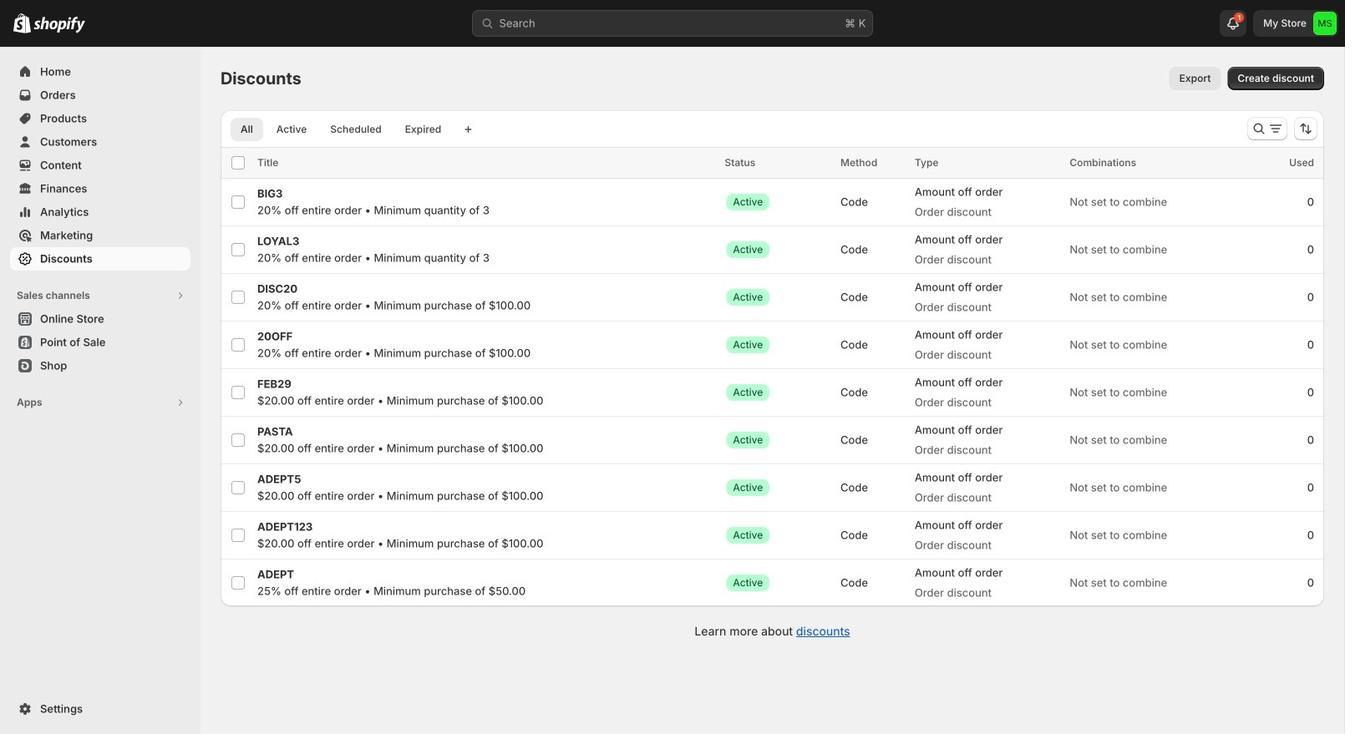 Task type: locate. For each thing, give the bounding box(es) containing it.
my store image
[[1313, 12, 1337, 35]]

shopify image
[[13, 13, 31, 33]]

tab list
[[227, 117, 455, 141]]

shopify image
[[33, 16, 85, 33]]



Task type: vqa. For each thing, say whether or not it's contained in the screenshot.
tab list
yes



